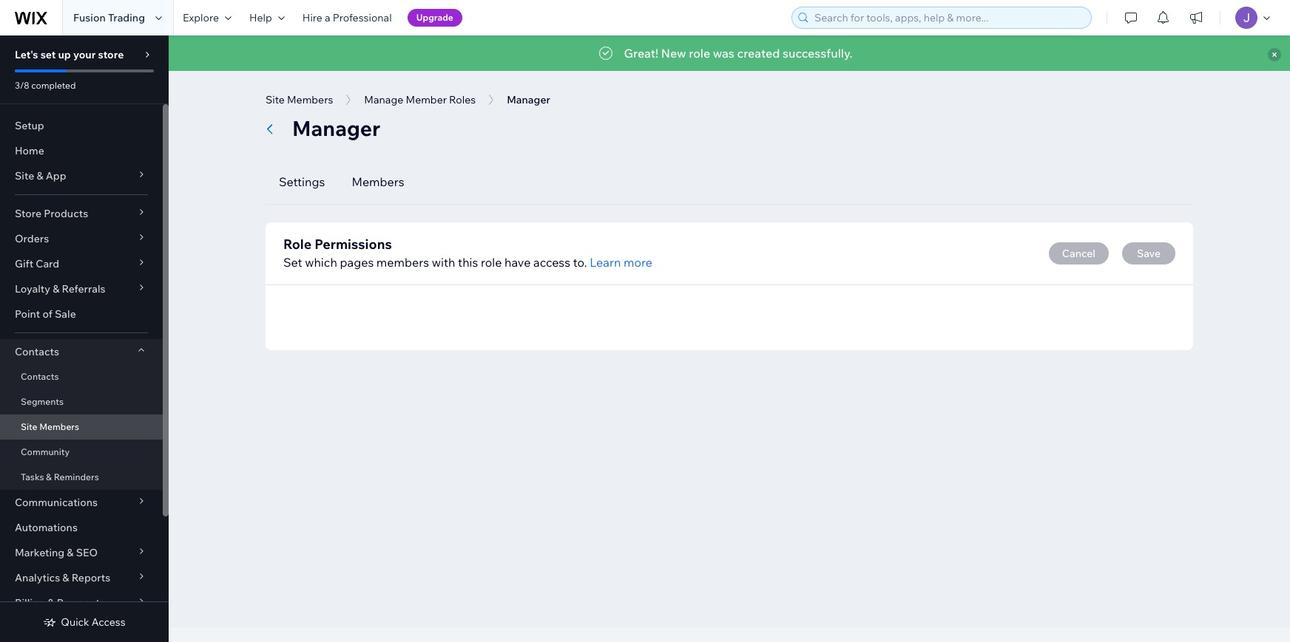 Task type: locate. For each thing, give the bounding box(es) containing it.
1 horizontal spatial site members
[[266, 93, 333, 107]]

store products button
[[0, 201, 163, 226]]

quick
[[61, 616, 89, 630]]

store
[[15, 207, 41, 220]]

loyalty & referrals
[[15, 283, 106, 296]]

with
[[432, 255, 455, 270]]

contacts link
[[0, 365, 163, 390]]

& for tasks
[[46, 472, 52, 483]]

a
[[325, 11, 331, 24]]

2 vertical spatial site
[[21, 422, 37, 433]]

created
[[737, 46, 780, 61]]

site members inside button
[[266, 93, 333, 107]]

home
[[15, 144, 44, 158]]

reports
[[72, 572, 110, 585]]

settings
[[279, 175, 325, 189]]

contacts inside dropdown button
[[15, 346, 59, 359]]

site members up the community
[[21, 422, 79, 433]]

0 vertical spatial role
[[689, 46, 711, 61]]

& left reports at the left bottom
[[62, 572, 69, 585]]

0 vertical spatial site members
[[266, 93, 333, 107]]

1 horizontal spatial members
[[287, 93, 333, 107]]

orders
[[15, 232, 49, 246]]

access
[[533, 255, 571, 270]]

members for site members link
[[39, 422, 79, 433]]

site inside button
[[266, 93, 285, 107]]

site members up manager
[[266, 93, 333, 107]]

&
[[37, 169, 43, 183], [53, 283, 59, 296], [46, 472, 52, 483], [67, 547, 74, 560], [62, 572, 69, 585], [48, 597, 54, 610]]

1 vertical spatial site members
[[21, 422, 79, 433]]

Search for tools, apps, help & more... field
[[810, 7, 1087, 28]]

1 vertical spatial site
[[15, 169, 34, 183]]

contacts
[[15, 346, 59, 359], [21, 371, 59, 383]]

0 horizontal spatial members
[[39, 422, 79, 433]]

site members inside the sidebar element
[[21, 422, 79, 433]]

hire a professional link
[[294, 0, 401, 36]]

let's
[[15, 48, 38, 61]]

gift card button
[[0, 252, 163, 277]]

members up the permissions
[[352, 175, 405, 189]]

store
[[98, 48, 124, 61]]

role left was
[[689, 46, 711, 61]]

3/8
[[15, 80, 29, 91]]

contacts for contacts dropdown button
[[15, 346, 59, 359]]

analytics & reports
[[15, 572, 110, 585]]

tab list
[[266, 160, 1194, 205]]

1 horizontal spatial role
[[689, 46, 711, 61]]

point of sale
[[15, 308, 76, 321]]

marketing & seo
[[15, 547, 98, 560]]

roles
[[449, 93, 476, 107]]

tasks & reminders
[[21, 472, 99, 483]]

role inside "great! new role was created successfully." alert
[[689, 46, 711, 61]]

of
[[43, 308, 52, 321]]

up
[[58, 48, 71, 61]]

0 vertical spatial site
[[266, 93, 285, 107]]

hire
[[303, 11, 323, 24]]

contacts up segments
[[21, 371, 59, 383]]

& for marketing
[[67, 547, 74, 560]]

quick access button
[[43, 616, 126, 630]]

role
[[689, 46, 711, 61], [481, 255, 502, 270]]

& for analytics
[[62, 572, 69, 585]]

2 vertical spatial members
[[39, 422, 79, 433]]

0 vertical spatial contacts
[[15, 346, 59, 359]]

was
[[713, 46, 735, 61]]

let's set up your store
[[15, 48, 124, 61]]

1 vertical spatial contacts
[[21, 371, 59, 383]]

to.
[[573, 255, 587, 270]]

manage
[[364, 93, 404, 107]]

pages
[[340, 255, 374, 270]]

new
[[661, 46, 686, 61]]

sale
[[55, 308, 76, 321]]

members inside tab list
[[352, 175, 405, 189]]

communications button
[[0, 491, 163, 516]]

setup link
[[0, 113, 163, 138]]

more
[[624, 255, 653, 270]]

communications
[[15, 496, 98, 510]]

3/8 completed
[[15, 80, 76, 91]]

loyalty & referrals button
[[0, 277, 163, 302]]

upgrade button
[[407, 9, 462, 27]]

payments
[[57, 597, 105, 610]]

1 vertical spatial members
[[352, 175, 405, 189]]

& left seo
[[67, 547, 74, 560]]

1 vertical spatial role
[[481, 255, 502, 270]]

which
[[305, 255, 337, 270]]

point of sale link
[[0, 302, 163, 327]]

fusion
[[73, 11, 106, 24]]

community link
[[0, 440, 163, 465]]

billing
[[15, 597, 45, 610]]

& inside dropdown button
[[48, 597, 54, 610]]

automations link
[[0, 516, 163, 541]]

0 horizontal spatial role
[[481, 255, 502, 270]]

manage member roles button
[[357, 89, 483, 111]]

0 horizontal spatial site members
[[21, 422, 79, 433]]

seo
[[76, 547, 98, 560]]

sidebar element
[[0, 36, 169, 643]]

0 vertical spatial members
[[287, 93, 333, 107]]

role inside the role permissions set which pages members with this role have access to. learn more
[[481, 255, 502, 270]]

orders button
[[0, 226, 163, 252]]

members up manager
[[287, 93, 333, 107]]

& right 'tasks'
[[46, 472, 52, 483]]

referrals
[[62, 283, 106, 296]]

manage member roles
[[364, 93, 476, 107]]

great! new role was created successfully.
[[624, 46, 853, 61]]

site members
[[266, 93, 333, 107], [21, 422, 79, 433]]

role right this
[[481, 255, 502, 270]]

members
[[287, 93, 333, 107], [352, 175, 405, 189], [39, 422, 79, 433]]

members up the community
[[39, 422, 79, 433]]

& right the billing
[[48, 597, 54, 610]]

site members button
[[258, 89, 341, 111]]

& right loyalty
[[53, 283, 59, 296]]

site inside dropdown button
[[15, 169, 34, 183]]

app
[[46, 169, 66, 183]]

segments
[[21, 397, 64, 408]]

& left the app
[[37, 169, 43, 183]]

2 horizontal spatial members
[[352, 175, 405, 189]]

contacts down the point of sale
[[15, 346, 59, 359]]

members inside the sidebar element
[[39, 422, 79, 433]]

site members link
[[0, 415, 163, 440]]

settings button
[[266, 160, 338, 205]]



Task type: describe. For each thing, give the bounding box(es) containing it.
have
[[505, 255, 531, 270]]

access
[[92, 616, 126, 630]]

completed
[[31, 80, 76, 91]]

products
[[44, 207, 88, 220]]

member
[[406, 93, 447, 107]]

store products
[[15, 207, 88, 220]]

role
[[283, 236, 312, 253]]

home link
[[0, 138, 163, 164]]

reminders
[[54, 472, 99, 483]]

loyalty
[[15, 283, 50, 296]]

automations
[[15, 522, 78, 535]]

upgrade
[[416, 12, 453, 23]]

manager
[[292, 115, 381, 141]]

tasks & reminders link
[[0, 465, 163, 491]]

permissions
[[315, 236, 392, 253]]

tab list containing settings
[[266, 160, 1194, 205]]

site & app
[[15, 169, 66, 183]]

contacts button
[[0, 340, 163, 365]]

& for loyalty
[[53, 283, 59, 296]]

& for site
[[37, 169, 43, 183]]

explore
[[183, 11, 219, 24]]

great!
[[624, 46, 659, 61]]

set
[[283, 255, 302, 270]]

setup
[[15, 119, 44, 132]]

professional
[[333, 11, 392, 24]]

point
[[15, 308, 40, 321]]

members for site members button
[[287, 93, 333, 107]]

billing & payments button
[[0, 591, 163, 616]]

marketing & seo button
[[0, 541, 163, 566]]

your
[[73, 48, 96, 61]]

hire a professional
[[303, 11, 392, 24]]

analytics
[[15, 572, 60, 585]]

help
[[249, 11, 272, 24]]

marketing
[[15, 547, 65, 560]]

successfully.
[[783, 46, 853, 61]]

billing & payments
[[15, 597, 105, 610]]

contacts for contacts link
[[21, 371, 59, 383]]

site for site members link
[[21, 422, 37, 433]]

quick access
[[61, 616, 126, 630]]

this
[[458, 255, 478, 270]]

site & app button
[[0, 164, 163, 189]]

site members for site members button
[[266, 93, 333, 107]]

members
[[377, 255, 429, 270]]

site members for site members link
[[21, 422, 79, 433]]

& for billing
[[48, 597, 54, 610]]

set
[[40, 48, 56, 61]]

gift
[[15, 257, 33, 271]]

tasks
[[21, 472, 44, 483]]

community
[[21, 447, 70, 458]]

segments link
[[0, 390, 163, 415]]

great! new role was created successfully. alert
[[169, 36, 1290, 71]]

site for site members button
[[266, 93, 285, 107]]

learn more button
[[590, 254, 653, 272]]

analytics & reports button
[[0, 566, 163, 591]]

role permissions set which pages members with this role have access to. learn more
[[283, 236, 653, 270]]

help button
[[240, 0, 294, 36]]

fusion trading
[[73, 11, 145, 24]]

members button
[[338, 160, 418, 205]]

gift card
[[15, 257, 59, 271]]

learn
[[590, 255, 621, 270]]

site for "site & app" dropdown button
[[15, 169, 34, 183]]

card
[[36, 257, 59, 271]]

trading
[[108, 11, 145, 24]]



Task type: vqa. For each thing, say whether or not it's contained in the screenshot.
Alternate
no



